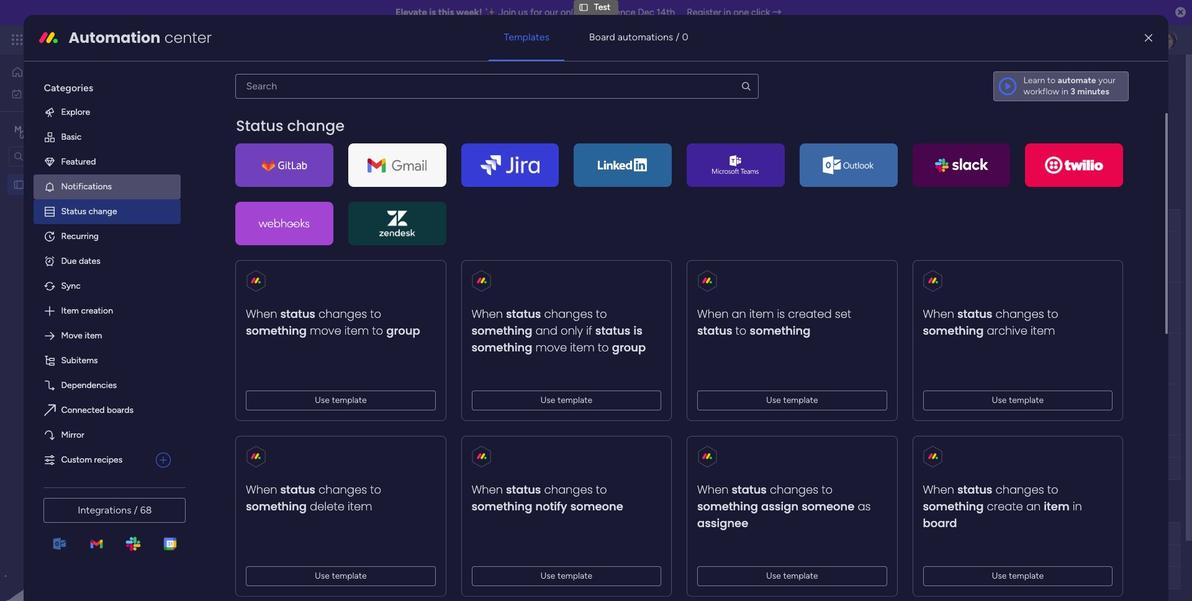 Task type: vqa. For each thing, say whether or not it's contained in the screenshot.
rightmost in
yes



Task type: describe. For each thing, give the bounding box(es) containing it.
see more
[[567, 93, 604, 104]]

connected
[[61, 405, 105, 416]]

14
[[626, 405, 635, 415]]

status for when status changes   to something archive item
[[958, 306, 993, 322]]

workspace image
[[12, 123, 24, 136]]

due
[[61, 256, 77, 266]]

to inside when status changes   to something archive item
[[1048, 306, 1059, 322]]

main table
[[208, 116, 249, 127]]

help
[[1098, 570, 1120, 582]]

automation  center image
[[39, 28, 59, 48]]

when status changes   to something move item to group
[[246, 306, 421, 339]]

changes for assign
[[771, 482, 819, 498]]

elevate
[[396, 7, 427, 18]]

explore
[[61, 107, 90, 117]]

/ for integrations / 68
[[134, 504, 138, 516]]

working on it
[[511, 303, 563, 313]]

home button
[[7, 62, 134, 82]]

invite / 1 button
[[1082, 68, 1143, 88]]

register
[[687, 7, 722, 18]]

board automations / 0
[[590, 31, 689, 43]]

1 horizontal spatial new
[[235, 252, 253, 262]]

status for when status changes   to something create an item in board
[[958, 482, 993, 498]]

keep
[[430, 94, 449, 104]]

something for when status changes   to something notify someone
[[472, 499, 533, 514]]

item
[[61, 306, 79, 316]]

invite / 1
[[1105, 73, 1138, 83]]

filter button
[[390, 145, 449, 165]]

in inside the when status changes   to something create an item in board
[[1074, 499, 1083, 514]]

timelines
[[376, 94, 411, 104]]

in inside your workflow in
[[1062, 86, 1069, 97]]

2 of from the left
[[473, 94, 481, 104]]

mirror option
[[34, 423, 181, 448]]

medium
[[694, 404, 725, 415]]

table
[[228, 116, 249, 127]]

not
[[514, 252, 529, 263]]

when for when status changes   to something create an item in board
[[924, 482, 955, 498]]

status for when status changes   to something move item to group
[[281, 306, 316, 322]]

Timeline field
[[864, 527, 903, 541]]

main for main workspace
[[29, 123, 50, 135]]

subitems option
[[34, 348, 181, 373]]

something inside 'when an item is created   set status to something'
[[751, 323, 811, 339]]

join
[[499, 7, 516, 18]]

conference
[[588, 7, 636, 18]]

test right online
[[595, 2, 611, 12]]

assessment
[[306, 502, 375, 518]]

v2 overdue deadline image
[[583, 302, 593, 314]]

when status changes   to something and only if status is something move item to group
[[472, 306, 647, 355]]

gantt button
[[258, 112, 299, 132]]

1 of from the left
[[259, 94, 267, 104]]

not started
[[514, 252, 560, 263]]

status change inside 'option'
[[61, 206, 117, 217]]

more
[[584, 93, 604, 104]]

something for when status changes   to something move item to group
[[246, 323, 307, 339]]

automate
[[1058, 75, 1097, 86]]

changes for delete
[[319, 482, 368, 498]]

Owner field
[[449, 527, 481, 541]]

work for my
[[41, 88, 60, 98]]

this
[[439, 7, 454, 18]]

→
[[773, 7, 782, 18]]

1 vertical spatial your
[[509, 94, 527, 104]]

something for when status changes   to something create an item in board
[[924, 499, 985, 514]]

add to favorites image
[[259, 72, 271, 84]]

us
[[519, 7, 528, 18]]

dependencies option
[[34, 373, 181, 398]]

automations
[[618, 31, 674, 43]]

when for when status changes   to something notify someone
[[472, 482, 503, 498]]

stands.
[[559, 94, 587, 104]]

move
[[61, 330, 83, 341]]

explore option
[[34, 100, 181, 125]]

0 horizontal spatial is
[[430, 7, 436, 18]]

notifications
[[61, 181, 112, 192]]

new project inside button
[[193, 149, 242, 160]]

board
[[590, 31, 616, 43]]

test for test testing
[[235, 354, 251, 364]]

0 vertical spatial and
[[414, 94, 428, 104]]

set inside 'when an item is created   set status to something'
[[836, 306, 852, 322]]

activity button
[[1018, 68, 1077, 88]]

someone for notify
[[571, 499, 624, 514]]

delete
[[310, 499, 345, 514]]

68
[[140, 504, 152, 516]]

create
[[988, 499, 1024, 514]]

only
[[561, 323, 584, 339]]

integrations
[[78, 504, 131, 516]]

working
[[511, 303, 543, 313]]

workspace selection element
[[12, 122, 104, 138]]

due dates option
[[34, 249, 181, 274]]

hide
[[520, 149, 539, 160]]

something for when status changes   to something assign someone as assignee
[[698, 499, 759, 514]]

james peterson image
[[1158, 30, 1178, 50]]

Test Production Pipeline field
[[211, 189, 353, 205]]

where
[[483, 94, 507, 104]]

when for when status changes   to something archive item
[[924, 306, 955, 322]]

as
[[859, 499, 872, 514]]

type
[[239, 94, 257, 104]]

pipeline
[[305, 189, 350, 204]]

register in one click →
[[687, 7, 782, 18]]

recurring option
[[34, 224, 181, 249]]

1 horizontal spatial change
[[288, 115, 345, 136]]

arrow down image
[[434, 147, 449, 162]]

dec for dec 14
[[610, 405, 624, 415]]

notify
[[536, 499, 568, 514]]

status for when status changes   to something notify someone
[[507, 482, 542, 498]]

when for when status changes   to something delete item
[[246, 482, 278, 498]]

item inside the when status changes   to something create an item in board
[[1045, 499, 1071, 514]]

change inside 'option'
[[89, 206, 117, 217]]

person button
[[333, 145, 387, 165]]

13
[[627, 354, 634, 364]]

1 horizontal spatial status
[[236, 115, 284, 136]]

person
[[353, 149, 379, 160]]

dependencies
[[61, 380, 117, 391]]

dates
[[79, 256, 100, 266]]

to inside 'when an item is created   set status to something'
[[736, 323, 747, 339]]

post production assessment
[[214, 502, 375, 518]]

production for post
[[241, 502, 303, 518]]

due dates
[[61, 256, 100, 266]]

✨
[[485, 7, 497, 18]]

lottie animation element
[[0, 476, 158, 601]]

test publishing
[[235, 404, 293, 415]]

changes for and
[[545, 306, 593, 322]]

3
[[1071, 86, 1076, 97]]

hide button
[[501, 145, 546, 165]]

dec 14
[[610, 405, 635, 415]]

test for test building
[[235, 303, 251, 313]]

test for test production pipeline
[[214, 189, 237, 204]]

click
[[752, 7, 771, 18]]

week!
[[457, 7, 482, 18]]

categories
[[44, 82, 93, 94]]

assign
[[762, 499, 799, 514]]

something for when status changes   to something archive item
[[924, 323, 985, 339]]

someone for assign
[[802, 499, 855, 514]]

see for see more
[[567, 93, 581, 104]]

any
[[223, 94, 237, 104]]

one
[[734, 7, 750, 18]]

to inside when status changes   to something assign someone as assignee
[[822, 482, 833, 498]]

when for when status changes   to something move item to group
[[246, 306, 278, 322]]

learn to automate
[[1024, 75, 1097, 86]]

my work button
[[7, 84, 134, 103]]

is inside when status changes   to something and only if status is something move item to group
[[634, 323, 643, 339]]



Task type: locate. For each thing, give the bounding box(es) containing it.
1 vertical spatial see
[[567, 93, 581, 104]]

0 vertical spatial project
[[214, 149, 242, 160]]

0 vertical spatial new
[[193, 149, 211, 160]]

1 horizontal spatial in
[[1062, 86, 1069, 97]]

automation
[[69, 27, 160, 48]]

testing
[[253, 354, 282, 364]]

when inside when status changes   to something archive item
[[924, 306, 955, 322]]

featured
[[61, 157, 96, 167]]

your inside your workflow in
[[1099, 75, 1116, 86]]

work
[[100, 32, 123, 47], [41, 88, 60, 98]]

when for when status changes   to something assign someone as assignee
[[698, 482, 729, 498]]

status inside when status changes   to something assign someone as assignee
[[732, 482, 768, 498]]

public board image
[[13, 179, 25, 190]]

2 horizontal spatial is
[[778, 306, 786, 322]]

change down assign
[[288, 115, 345, 136]]

manage any type of project. assign owners, set timelines and keep track of where your project stands.
[[190, 94, 587, 104]]

move inside "when status changes   to something move item to group"
[[310, 323, 342, 339]]

when inside when status changes   to something delete item
[[246, 482, 278, 498]]

integrations / 68 button
[[44, 498, 186, 523]]

status inside when status changes   to something archive item
[[958, 306, 993, 322]]

production for test
[[240, 189, 302, 204]]

is left 'this'
[[430, 7, 436, 18]]

status
[[236, 115, 284, 136], [61, 206, 86, 217]]

status inside 'option'
[[61, 206, 86, 217]]

1 horizontal spatial see
[[567, 93, 581, 104]]

move inside when status changes   to something and only if status is something move item to group
[[536, 340, 568, 355]]

status up recurring
[[61, 206, 86, 217]]

group
[[387, 323, 421, 339], [613, 340, 647, 355]]

status up assign
[[732, 482, 768, 498]]

group inside "when status changes   to something move item to group"
[[387, 323, 421, 339]]

1 horizontal spatial move
[[536, 340, 568, 355]]

sync option
[[34, 274, 181, 299]]

0 horizontal spatial work
[[41, 88, 60, 98]]

work inside button
[[41, 88, 60, 98]]

owner
[[452, 528, 478, 539]]

when an item is created   set status to something
[[698, 306, 852, 339]]

1 horizontal spatial set
[[836, 306, 852, 322]]

0 horizontal spatial status change
[[61, 206, 117, 217]]

changes inside when status changes   to something notify someone
[[545, 482, 593, 498]]

1 horizontal spatial status change
[[236, 115, 345, 136]]

featured option
[[34, 150, 181, 175]]

use template
[[315, 395, 367, 406], [541, 395, 593, 406], [767, 395, 819, 406], [993, 395, 1045, 406], [315, 571, 367, 581], [541, 571, 593, 581], [767, 571, 819, 581], [993, 571, 1045, 581]]

main inside 'workspace selection' element
[[29, 123, 50, 135]]

new project down main table button
[[193, 149, 242, 160]]

set right created
[[836, 306, 852, 322]]

publishing
[[253, 404, 293, 415]]

1 vertical spatial /
[[1129, 73, 1132, 83]]

your up minutes
[[1099, 75, 1116, 86]]

1 horizontal spatial project
[[255, 252, 283, 262]]

custom
[[61, 455, 92, 465]]

changes for move
[[319, 306, 368, 322]]

when for when status changes   to something and only if status is something move item to group
[[472, 306, 503, 322]]

status for when status changes   to something assign someone as assignee
[[732, 482, 768, 498]]

1 horizontal spatial work
[[100, 32, 123, 47]]

someone inside when status changes   to something assign someone as assignee
[[802, 499, 855, 514]]

new project
[[193, 149, 242, 160], [235, 252, 283, 262]]

main right workspace 'icon'
[[29, 123, 50, 135]]

when status changes   to something archive item
[[924, 306, 1059, 339]]

item inside 'when an item is created   set status to something'
[[750, 306, 775, 322]]

our
[[545, 7, 559, 18]]

change down notifications option
[[89, 206, 117, 217]]

new down main table button
[[193, 149, 211, 160]]

is left created
[[778, 306, 786, 322]]

1 vertical spatial group
[[613, 340, 647, 355]]

see inside "see more" link
[[567, 93, 581, 104]]

to inside the when status changes   to something create an item in board
[[1048, 482, 1059, 498]]

see left more on the top of page
[[567, 93, 581, 104]]

item
[[750, 306, 775, 322], [345, 323, 369, 339], [1032, 323, 1056, 339], [85, 330, 102, 341], [571, 340, 595, 355], [348, 499, 373, 514], [1045, 499, 1071, 514]]

0 horizontal spatial your
[[509, 94, 527, 104]]

0 vertical spatial dec
[[638, 7, 655, 18]]

automation center
[[69, 27, 212, 48]]

test left publishing
[[235, 404, 251, 415]]

and down on
[[536, 323, 558, 339]]

0 horizontal spatial project
[[214, 149, 242, 160]]

to inside when status changes   to something delete item
[[371, 482, 382, 498]]

something for when status changes   to something delete item
[[246, 499, 307, 514]]

dec 13
[[610, 354, 634, 364]]

use
[[315, 395, 330, 406], [541, 395, 556, 406], [767, 395, 782, 406], [993, 395, 1008, 406], [315, 571, 330, 581], [541, 571, 556, 581], [767, 571, 782, 581], [993, 571, 1008, 581]]

status left on
[[507, 306, 542, 322]]

connected boards
[[61, 405, 134, 416]]

1 vertical spatial set
[[836, 306, 852, 322]]

status up create
[[958, 482, 993, 498]]

status up post production assessment
[[281, 482, 316, 498]]

sort button
[[453, 145, 497, 165]]

2 vertical spatial in
[[1074, 499, 1083, 514]]

1 vertical spatial status
[[61, 206, 86, 217]]

test inside list box
[[29, 179, 46, 190]]

column information image
[[910, 529, 920, 539]]

status inside when status changes   to something delete item
[[281, 482, 316, 498]]

0 vertical spatial set
[[362, 94, 374, 104]]

online
[[561, 7, 586, 18]]

new project up test building
[[235, 252, 283, 262]]

project up building
[[255, 252, 283, 262]]

help button
[[1087, 566, 1131, 587]]

1 horizontal spatial an
[[1027, 499, 1042, 514]]

Search in workspace field
[[26, 149, 104, 163]]

changes inside the when status changes   to something create an item in board
[[997, 482, 1045, 498]]

0 horizontal spatial and
[[414, 94, 428, 104]]

assign
[[302, 94, 328, 104]]

item creation
[[61, 306, 113, 316]]

1 horizontal spatial /
[[676, 31, 680, 43]]

0 vertical spatial group
[[387, 323, 421, 339]]

dec for dec 13
[[610, 354, 625, 364]]

minutes
[[1078, 86, 1110, 97]]

item inside when status changes   to something archive item
[[1032, 323, 1056, 339]]

manage
[[190, 94, 221, 104]]

/
[[676, 31, 680, 43], [1129, 73, 1132, 83], [134, 504, 138, 516]]

work right my
[[41, 88, 60, 98]]

2 vertical spatial dec
[[610, 405, 624, 415]]

/ for invite / 1
[[1129, 73, 1132, 83]]

basic option
[[34, 125, 181, 150]]

when for when an item is created   set status to something
[[698, 306, 729, 322]]

main for main table
[[208, 116, 226, 127]]

something inside when status changes   to something assign someone as assignee
[[698, 499, 759, 514]]

status up the notify
[[507, 482, 542, 498]]

when status changes   to something notify someone
[[472, 482, 624, 514]]

production down 'v2 search' image
[[240, 189, 302, 204]]

item inside "when status changes   to something move item to group"
[[345, 323, 369, 339]]

test production pipeline
[[214, 189, 350, 204]]

center
[[165, 27, 212, 48]]

item inside when status changes   to something and only if status is something move item to group
[[571, 340, 595, 355]]

0 vertical spatial is
[[430, 7, 436, 18]]

item inside option
[[85, 330, 102, 341]]

work right monday
[[100, 32, 123, 47]]

status change down 'notifications'
[[61, 206, 117, 217]]

1 vertical spatial move
[[536, 340, 568, 355]]

0 vertical spatial production
[[240, 189, 302, 204]]

1 vertical spatial new project
[[235, 252, 283, 262]]

/ left 0 at the right
[[676, 31, 680, 43]]

item inside when status changes   to something delete item
[[348, 499, 373, 514]]

someone right the notify
[[571, 499, 624, 514]]

project down pipeline
[[310, 215, 338, 226]]

search image
[[741, 81, 752, 92]]

something for when status changes   to something and only if status is something move item to group
[[472, 323, 533, 339]]

test left building
[[235, 303, 251, 313]]

it
[[558, 303, 563, 313]]

my work
[[27, 88, 60, 98]]

of right track
[[473, 94, 481, 104]]

and left keep
[[414, 94, 428, 104]]

2 horizontal spatial project
[[310, 215, 338, 226]]

project
[[529, 94, 557, 104]]

board
[[924, 516, 958, 531]]

0 vertical spatial see
[[217, 34, 232, 45]]

0 horizontal spatial change
[[89, 206, 117, 217]]

an right create
[[1027, 499, 1042, 514]]

0 vertical spatial work
[[100, 32, 123, 47]]

0 horizontal spatial group
[[387, 323, 421, 339]]

someone left as
[[802, 499, 855, 514]]

0 vertical spatial in
[[724, 7, 732, 18]]

0 horizontal spatial see
[[217, 34, 232, 45]]

0 horizontal spatial an
[[732, 306, 747, 322]]

production right the post
[[241, 502, 303, 518]]

0 horizontal spatial status
[[61, 206, 86, 217]]

1 vertical spatial project
[[310, 215, 338, 226]]

your right where
[[509, 94, 527, 104]]

move item option
[[34, 324, 181, 348]]

see more link
[[565, 93, 605, 105]]

test for test publishing
[[235, 404, 251, 415]]

connected boards option
[[34, 398, 181, 423]]

move
[[310, 323, 342, 339], [536, 340, 568, 355]]

see for see plans
[[217, 34, 232, 45]]

workspace
[[53, 123, 102, 135]]

production inside field
[[240, 189, 302, 204]]

changes inside when status changes   to something delete item
[[319, 482, 368, 498]]

move item
[[61, 330, 102, 341]]

lottie animation image
[[0, 476, 158, 601]]

something inside when status changes   to something notify someone
[[472, 499, 533, 514]]

started
[[531, 252, 560, 263]]

0 vertical spatial move
[[310, 323, 342, 339]]

when inside when status changes   to something notify someone
[[472, 482, 503, 498]]

an
[[732, 306, 747, 322], [1027, 499, 1042, 514]]

notifications option
[[34, 175, 181, 199]]

when inside 'when an item is created   set status to something'
[[698, 306, 729, 322]]

m
[[14, 124, 22, 135]]

status right if at the bottom left of the page
[[596, 323, 631, 339]]

option
[[0, 173, 158, 176]]

sync
[[61, 281, 81, 291]]

test building
[[235, 303, 285, 313]]

1 vertical spatial in
[[1062, 86, 1069, 97]]

sort
[[473, 149, 489, 160]]

an inside the when status changes   to something create an item in board
[[1027, 499, 1042, 514]]

categories list box
[[34, 71, 191, 473]]

work for monday
[[100, 32, 123, 47]]

0 vertical spatial new project
[[193, 149, 242, 160]]

1 horizontal spatial your
[[1099, 75, 1116, 86]]

new inside button
[[193, 149, 211, 160]]

an right low
[[732, 306, 747, 322]]

activity
[[1023, 73, 1053, 83]]

0 horizontal spatial set
[[362, 94, 374, 104]]

1 vertical spatial dec
[[610, 354, 625, 364]]

item creation option
[[34, 299, 181, 324]]

is inside 'when an item is created   set status to something'
[[778, 306, 786, 322]]

when status changes   to something create an item in board
[[924, 482, 1083, 531]]

something inside the when status changes   to something create an item in board
[[924, 499, 985, 514]]

0 horizontal spatial in
[[724, 7, 732, 18]]

Search for a column type search field
[[236, 74, 759, 99]]

plans
[[234, 34, 255, 45]]

when inside when status changes   to something and only if status is something move item to group
[[472, 306, 503, 322]]

Search field
[[289, 146, 326, 163]]

test
[[595, 2, 611, 12], [29, 179, 46, 190], [214, 189, 237, 204], [235, 303, 251, 313], [235, 354, 251, 364], [235, 404, 251, 415]]

categories heading
[[34, 71, 181, 100]]

something inside "when status changes   to something move item to group"
[[246, 323, 307, 339]]

2 horizontal spatial in
[[1074, 499, 1083, 514]]

workflow
[[1024, 86, 1060, 97]]

None search field
[[236, 74, 759, 99]]

Priority field
[[692, 527, 726, 541]]

set right owners,
[[362, 94, 374, 104]]

/ left 68
[[134, 504, 138, 516]]

custom recipes
[[61, 455, 123, 465]]

group inside when status changes   to something and only if status is something move item to group
[[613, 340, 647, 355]]

1 horizontal spatial of
[[473, 94, 481, 104]]

0 horizontal spatial move
[[310, 323, 342, 339]]

learn
[[1024, 75, 1046, 86]]

select product image
[[11, 34, 24, 46]]

0 horizontal spatial of
[[259, 94, 267, 104]]

1 vertical spatial an
[[1027, 499, 1042, 514]]

0 vertical spatial status
[[236, 115, 284, 136]]

test down new project button
[[214, 189, 237, 204]]

status up testing
[[281, 306, 316, 322]]

status down low
[[698, 323, 733, 339]]

changes inside when status changes   to something archive item
[[997, 306, 1045, 322]]

dec left 14th
[[638, 7, 655, 18]]

status inside the when status changes   to something create an item in board
[[958, 482, 993, 498]]

1 vertical spatial change
[[89, 206, 117, 217]]

someone
[[571, 499, 624, 514], [802, 499, 855, 514]]

0 horizontal spatial new
[[193, 149, 211, 160]]

0 vertical spatial your
[[1099, 75, 1116, 86]]

0 vertical spatial change
[[288, 115, 345, 136]]

3 minutes
[[1071, 86, 1110, 97]]

1
[[1134, 73, 1138, 83]]

when status changes   to something delete item
[[246, 482, 382, 514]]

0 vertical spatial status change
[[236, 115, 345, 136]]

changes
[[319, 306, 368, 322], [545, 306, 593, 322], [997, 306, 1045, 322], [319, 482, 368, 498], [545, 482, 593, 498], [771, 482, 819, 498], [997, 482, 1045, 498]]

stuck
[[526, 404, 548, 415]]

to inside when status changes   to something notify someone
[[597, 482, 608, 498]]

archive
[[988, 323, 1028, 339]]

an inside 'when an item is created   set status to something'
[[732, 306, 747, 322]]

in
[[724, 7, 732, 18], [1062, 86, 1069, 97], [1074, 499, 1083, 514]]

main
[[208, 116, 226, 127], [29, 123, 50, 135]]

changes inside when status changes   to something and only if status is something move item to group
[[545, 306, 593, 322]]

1 horizontal spatial and
[[536, 323, 558, 339]]

when inside "when status changes   to something move item to group"
[[246, 306, 278, 322]]

changes inside "when status changes   to something move item to group"
[[319, 306, 368, 322]]

project down main table button
[[214, 149, 242, 160]]

0
[[682, 31, 689, 43]]

show board description image
[[238, 72, 253, 85]]

your
[[1099, 75, 1116, 86], [509, 94, 527, 104]]

owners,
[[330, 94, 360, 104]]

0 horizontal spatial someone
[[571, 499, 624, 514]]

status inside "when status changes   to something move item to group"
[[281, 306, 316, 322]]

1 horizontal spatial group
[[613, 340, 647, 355]]

my
[[27, 88, 39, 98]]

project inside button
[[214, 149, 242, 160]]

see inside see plans button
[[217, 34, 232, 45]]

1 horizontal spatial main
[[208, 116, 226, 127]]

1 vertical spatial is
[[778, 306, 786, 322]]

status up archive at the bottom right of the page
[[958, 306, 993, 322]]

1 vertical spatial production
[[241, 502, 303, 518]]

monday
[[55, 32, 98, 47]]

1 vertical spatial and
[[536, 323, 558, 339]]

Post Production Assessment field
[[211, 502, 378, 518]]

status inside 'when an item is created   set status to something'
[[698, 323, 733, 339]]

1 vertical spatial work
[[41, 88, 60, 98]]

2 horizontal spatial /
[[1129, 73, 1132, 83]]

of right type
[[259, 94, 267, 104]]

0 horizontal spatial main
[[29, 123, 50, 135]]

status inside when status changes   to something notify someone
[[507, 482, 542, 498]]

chart button
[[299, 112, 340, 132]]

/ inside button
[[1129, 73, 1132, 83]]

/ left the 1
[[1129, 73, 1132, 83]]

1 horizontal spatial someone
[[802, 499, 855, 514]]

elevate is this week! ✨ join us for our online conference dec 14th
[[396, 7, 676, 18]]

2 someone from the left
[[802, 499, 855, 514]]

post
[[214, 502, 238, 518]]

when inside the when status changes   to something create an item in board
[[924, 482, 955, 498]]

see left the "plans"
[[217, 34, 232, 45]]

collapse board header image
[[1155, 117, 1165, 127]]

if
[[587, 323, 593, 339]]

creation
[[81, 306, 113, 316]]

2 vertical spatial /
[[134, 504, 138, 516]]

new project button
[[188, 145, 247, 165]]

1 horizontal spatial is
[[634, 323, 643, 339]]

is up 13
[[634, 323, 643, 339]]

main left table
[[208, 116, 226, 127]]

something inside when status changes   to something archive item
[[924, 323, 985, 339]]

changes for notify
[[545, 482, 593, 498]]

status change option
[[34, 199, 181, 224]]

when
[[246, 306, 278, 322], [472, 306, 503, 322], [698, 306, 729, 322], [924, 306, 955, 322], [246, 482, 278, 498], [472, 482, 503, 498], [698, 482, 729, 498], [924, 482, 955, 498]]

test list box
[[0, 171, 158, 363]]

dec left "14"
[[610, 405, 624, 415]]

2 vertical spatial is
[[634, 323, 643, 339]]

production inside field
[[241, 502, 303, 518]]

and inside when status changes   to something and only if status is something move item to group
[[536, 323, 558, 339]]

dec left 13
[[610, 354, 625, 364]]

0 vertical spatial /
[[676, 31, 680, 43]]

custom recipes option
[[34, 448, 151, 473]]

14th
[[657, 7, 676, 18]]

status down type
[[236, 115, 284, 136]]

main inside main table button
[[208, 116, 226, 127]]

something inside when status changes   to something delete item
[[246, 499, 307, 514]]

on
[[546, 303, 556, 313]]

1 vertical spatial status change
[[61, 206, 117, 217]]

status for when status changes   to something and only if status is something move item to group
[[507, 306, 542, 322]]

test inside field
[[214, 189, 237, 204]]

0 vertical spatial an
[[732, 306, 747, 322]]

changes inside when status changes   to something assign someone as assignee
[[771, 482, 819, 498]]

2 vertical spatial project
[[255, 252, 283, 262]]

0 horizontal spatial /
[[134, 504, 138, 516]]

gantt
[[267, 116, 290, 127]]

status change down project.
[[236, 115, 345, 136]]

1 vertical spatial new
[[235, 252, 253, 262]]

changes for archive
[[997, 306, 1045, 322]]

v2 search image
[[280, 148, 289, 162]]

track
[[451, 94, 471, 104]]

test left testing
[[235, 354, 251, 364]]

changes for create
[[997, 482, 1045, 498]]

when inside when status changes   to something assign someone as assignee
[[698, 482, 729, 498]]

test right public board icon
[[29, 179, 46, 190]]

1 someone from the left
[[571, 499, 624, 514]]

new up test building
[[235, 252, 253, 262]]

status for when status changes   to something delete item
[[281, 482, 316, 498]]

someone inside when status changes   to something notify someone
[[571, 499, 624, 514]]



